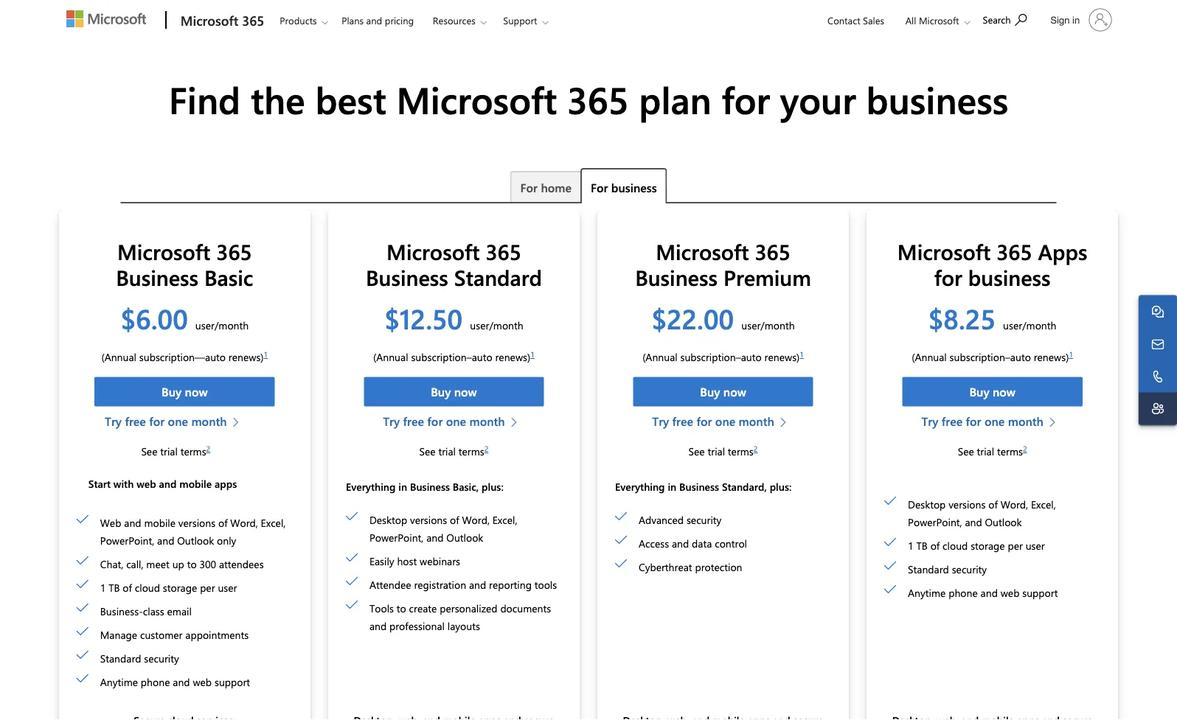 Task type: locate. For each thing, give the bounding box(es) containing it.
0 vertical spatial phone
[[949, 587, 978, 600]]

contact
[[828, 14, 861, 27]]

2 one from the left
[[446, 414, 466, 429]]

2 try free for one month from the left
[[383, 414, 505, 429]]

0 vertical spatial to
[[187, 558, 197, 571]]

0 horizontal spatial per
[[200, 581, 215, 595]]

powerpoint, inside web and mobile versions of word, excel, powerpoint, and outlook only
[[100, 534, 154, 548]]

2 (annual from the left
[[373, 351, 408, 364]]

4 (annual from the left
[[912, 351, 947, 364]]

buy now for 4th buy now link from the left
[[970, 384, 1016, 400]]

user/month right $8.25
[[1003, 318, 1057, 332]]

4 renews) from the left
[[1034, 351, 1069, 364]]

3 terms from the left
[[728, 445, 754, 459]]

tools
[[535, 578, 557, 592]]

subscription–auto down $8.25 user/month
[[950, 351, 1031, 364]]

business for premium
[[635, 263, 718, 292]]

1 horizontal spatial anytime phone and web support
[[908, 587, 1058, 600]]

4 see trial terms from the left
[[958, 445, 1023, 459]]

3 free from the left
[[673, 414, 694, 429]]

apps
[[215, 477, 237, 491]]

microsoft inside microsoft 365 business premium
[[656, 237, 749, 266]]

2 trial from the left
[[439, 445, 456, 459]]

for inside 'link'
[[591, 179, 608, 195]]

plus: right "basic,"
[[482, 480, 504, 494]]

to right tools
[[397, 602, 406, 616]]

4 month from the left
[[1008, 414, 1044, 429]]

0 vertical spatial cloud
[[943, 539, 968, 553]]

1 link for $12.50
[[531, 349, 535, 360]]

layouts
[[448, 620, 480, 633]]

user/month inside $6.00 user/month
[[195, 318, 249, 332]]

microsoft inside 'link'
[[181, 11, 238, 29]]

3 renews) from the left
[[765, 351, 800, 364]]

0 horizontal spatial standard security
[[100, 652, 179, 666]]

mobile
[[179, 477, 212, 491], [144, 516, 176, 530]]

2 for from the left
[[591, 179, 608, 195]]

1 subscription–auto from the left
[[411, 351, 493, 364]]

3 (annual from the left
[[643, 351, 678, 364]]

month for second buy now link
[[470, 414, 505, 429]]

1 for from the left
[[520, 179, 538, 195]]

1 see trial terms from the left
[[141, 445, 206, 459]]

1 plus: from the left
[[482, 480, 504, 494]]

2 buy now from the left
[[431, 384, 477, 400]]

terms for 1st buy now link from left
[[181, 445, 206, 459]]

1 vertical spatial business
[[612, 179, 657, 195]]

1 terms from the left
[[181, 445, 206, 459]]

4 try from the left
[[922, 414, 939, 429]]

(annual inside (annual subscription—auto renews) 1
[[101, 351, 136, 364]]

4 1 link from the left
[[1069, 349, 1074, 360]]

1 horizontal spatial subscription–auto
[[681, 351, 762, 364]]

renews) for $12.50
[[495, 351, 531, 364]]

microsoft for microsoft 365
[[181, 11, 238, 29]]

buy for 1st buy now link from left
[[162, 384, 182, 400]]

0 vertical spatial standard security
[[908, 563, 987, 577]]

month for 4th buy now link from the left
[[1008, 414, 1044, 429]]

365 inside "microsoft 365 apps for business"
[[997, 237, 1033, 266]]

mobile left the apps
[[179, 477, 212, 491]]

user/month inside $12.50 user/month
[[470, 318, 524, 332]]

2 (annual subscription–auto renews) 1 from the left
[[643, 349, 804, 364]]

0 horizontal spatial security
[[144, 652, 179, 666]]

search button
[[976, 2, 1034, 35]]

to right up
[[187, 558, 197, 571]]

1 one from the left
[[168, 414, 188, 429]]

microsoft
[[181, 11, 238, 29], [919, 14, 959, 27], [397, 74, 557, 123], [117, 237, 211, 266], [387, 237, 480, 266], [656, 237, 749, 266], [898, 237, 991, 266]]

plus: right standard,
[[770, 480, 792, 494]]

in left "basic,"
[[399, 480, 407, 494]]

1 horizontal spatial phone
[[949, 587, 978, 600]]

word,
[[1001, 498, 1029, 512], [462, 513, 490, 527], [230, 516, 258, 530]]

$6.00 user/month
[[121, 300, 249, 337]]

basic
[[204, 263, 253, 292]]

terms for second buy now link
[[459, 445, 485, 459]]

versions inside web and mobile versions of word, excel, powerpoint, and outlook only
[[178, 516, 216, 530]]

2 subscription–auto from the left
[[681, 351, 762, 364]]

month
[[191, 414, 227, 429], [470, 414, 505, 429], [739, 414, 775, 429], [1008, 414, 1044, 429]]

(annual subscription–auto renews) 1 down $12.50 user/month
[[373, 349, 535, 364]]

1 vertical spatial web
[[1001, 587, 1020, 600]]

anytime
[[908, 587, 946, 600], [100, 676, 138, 689]]

1 buy from the left
[[162, 384, 182, 400]]

2 horizontal spatial word,
[[1001, 498, 1029, 512]]

2 buy from the left
[[431, 384, 451, 400]]

0 horizontal spatial anytime phone and web support
[[100, 676, 250, 689]]

1 buy now from the left
[[162, 384, 208, 400]]

1 renews) from the left
[[229, 351, 264, 364]]

host
[[397, 555, 417, 568]]

1 horizontal spatial versions
[[410, 513, 447, 527]]

and inside tools to create personalized documents and professional layouts
[[370, 620, 387, 633]]

1 inside (annual subscription—auto renews) 1
[[264, 349, 268, 360]]

4 one from the left
[[985, 414, 1005, 429]]

outlook
[[985, 516, 1022, 529], [447, 531, 483, 545], [177, 534, 214, 548]]

documents
[[500, 602, 551, 616]]

(annual subscription–auto renews) 1 down $22.00 user/month on the top
[[643, 349, 804, 364]]

1 vertical spatial phone
[[141, 676, 170, 689]]

and
[[366, 14, 382, 27], [159, 477, 177, 491], [965, 516, 983, 529], [124, 516, 141, 530], [427, 531, 444, 545], [157, 534, 174, 548], [672, 537, 689, 551], [469, 578, 486, 592], [981, 587, 998, 600], [370, 620, 387, 633], [173, 676, 190, 689]]

1 vertical spatial security
[[952, 563, 987, 577]]

business up advanced security
[[680, 480, 719, 494]]

1 trial from the left
[[160, 445, 178, 459]]

0 horizontal spatial standard
[[100, 652, 141, 666]]

cloud
[[943, 539, 968, 553], [135, 581, 160, 595]]

(annual down "$12.50"
[[373, 351, 408, 364]]

business inside "microsoft 365 apps for business"
[[969, 263, 1051, 292]]

month for third buy now link from the left
[[739, 414, 775, 429]]

manage
[[100, 629, 137, 642]]

renews)
[[229, 351, 264, 364], [495, 351, 531, 364], [765, 351, 800, 364], [1034, 351, 1069, 364]]

business up $6.00
[[116, 263, 199, 292]]

1 link
[[264, 349, 268, 360], [531, 349, 535, 360], [800, 349, 804, 360], [1069, 349, 1074, 360]]

2 user/month from the left
[[470, 318, 524, 332]]

0 vertical spatial tb
[[917, 539, 928, 553]]

now for third buy now link from the left
[[724, 384, 746, 400]]

everything
[[346, 480, 396, 494], [615, 480, 665, 494]]

0 horizontal spatial word,
[[230, 516, 258, 530]]

best
[[315, 74, 386, 123]]

1 horizontal spatial mobile
[[179, 477, 212, 491]]

1 horizontal spatial everything
[[615, 480, 665, 494]]

one
[[168, 414, 188, 429], [446, 414, 466, 429], [716, 414, 736, 429], [985, 414, 1005, 429]]

1 (annual subscription–auto renews) 1 from the left
[[373, 349, 535, 364]]

now
[[185, 384, 208, 400], [454, 384, 477, 400], [724, 384, 746, 400], [993, 384, 1016, 400]]

1 horizontal spatial plus:
[[770, 480, 792, 494]]

4 trial from the left
[[977, 445, 995, 459]]

0 horizontal spatial tb
[[109, 581, 120, 595]]

create
[[409, 602, 437, 616]]

1 see from the left
[[141, 445, 158, 459]]

1 vertical spatial cloud
[[135, 581, 160, 595]]

0 horizontal spatial plus:
[[482, 480, 504, 494]]

renews) down $12.50 user/month
[[495, 351, 531, 364]]

3 see trial terms from the left
[[689, 445, 754, 459]]

business inside microsoft 365 business premium
[[635, 263, 718, 292]]

powerpoint,
[[908, 516, 963, 529], [370, 531, 424, 545], [100, 534, 154, 548]]

2 plus: from the left
[[770, 480, 792, 494]]

user/month right "$12.50"
[[470, 318, 524, 332]]

0 vertical spatial per
[[1008, 539, 1023, 553]]

in
[[1073, 14, 1080, 25], [399, 480, 407, 494], [668, 480, 677, 494]]

trial for 1st buy now link from left
[[160, 445, 178, 459]]

Search search field
[[976, 2, 1042, 35]]

(annual for $12.50
[[373, 351, 408, 364]]

1 (annual from the left
[[101, 351, 136, 364]]

support
[[503, 14, 537, 27]]

1 vertical spatial per
[[200, 581, 215, 595]]

one for second buy now link
[[446, 414, 466, 429]]

1 for $22.00
[[800, 349, 804, 360]]

business for basic
[[116, 263, 199, 292]]

1 now from the left
[[185, 384, 208, 400]]

user/month down basic
[[195, 318, 249, 332]]

free for third buy now link from the left
[[673, 414, 694, 429]]

2 month from the left
[[470, 414, 505, 429]]

try free for one month for 1st buy now link from left
[[105, 414, 227, 429]]

3 month from the left
[[739, 414, 775, 429]]

1 horizontal spatial web
[[193, 676, 212, 689]]

user/month for $8.25
[[1003, 318, 1057, 332]]

business for standard
[[366, 263, 448, 292]]

1 vertical spatial mobile
[[144, 516, 176, 530]]

2 see from the left
[[419, 445, 436, 459]]

$22.00
[[652, 300, 734, 337]]

for
[[520, 179, 538, 195], [591, 179, 608, 195]]

3 trial from the left
[[708, 445, 725, 459]]

4 buy from the left
[[970, 384, 990, 400]]

see trial terms
[[141, 445, 206, 459], [419, 445, 485, 459], [689, 445, 754, 459], [958, 445, 1023, 459]]

3 try free for one month from the left
[[652, 414, 775, 429]]

microsoft inside the microsoft 365 business standard
[[387, 237, 480, 266]]

1 try from the left
[[105, 414, 122, 429]]

0 horizontal spatial phone
[[141, 676, 170, 689]]

mobile down start with web and mobile apps
[[144, 516, 176, 530]]

business for standard,
[[680, 480, 719, 494]]

4 buy now from the left
[[970, 384, 1016, 400]]

try free for one month
[[105, 414, 227, 429], [383, 414, 505, 429], [652, 414, 775, 429], [922, 414, 1044, 429]]

1 link for $6.00
[[264, 349, 268, 360]]

0 horizontal spatial support
[[215, 676, 250, 689]]

renews) down $22.00 user/month on the top
[[765, 351, 800, 364]]

1 horizontal spatial excel,
[[493, 513, 518, 527]]

3 try from the left
[[652, 414, 669, 429]]

attendee
[[370, 578, 411, 592]]

4 see from the left
[[958, 445, 974, 459]]

business
[[116, 263, 199, 292], [366, 263, 448, 292], [635, 263, 718, 292], [410, 480, 450, 494], [680, 480, 719, 494]]

2 horizontal spatial standard
[[908, 563, 949, 577]]

2 1 link from the left
[[531, 349, 535, 360]]

only
[[217, 534, 236, 548]]

1 try free for one month link from the left
[[105, 413, 247, 431]]

renews) for $6.00
[[229, 351, 264, 364]]

in for sign in
[[1073, 14, 1080, 25]]

of
[[989, 498, 998, 512], [450, 513, 459, 527], [218, 516, 228, 530], [931, 539, 940, 553], [123, 581, 132, 595]]

business up "$12.50"
[[366, 263, 448, 292]]

1 horizontal spatial cloud
[[943, 539, 968, 553]]

1 horizontal spatial standard
[[454, 263, 542, 292]]

1 vertical spatial tb
[[109, 581, 120, 595]]

3 1 link from the left
[[800, 349, 804, 360]]

all microsoft
[[906, 14, 959, 27]]

1 horizontal spatial to
[[397, 602, 406, 616]]

month for 1st buy now link from left
[[191, 414, 227, 429]]

$22.00 user/month
[[652, 300, 795, 337]]

renews) down $8.25 user/month
[[1034, 351, 1069, 364]]

2 terms from the left
[[459, 445, 485, 459]]

1 horizontal spatial standard security
[[908, 563, 987, 577]]

0 horizontal spatial outlook
[[177, 534, 214, 548]]

4 now from the left
[[993, 384, 1016, 400]]

4 terms from the left
[[997, 445, 1023, 459]]

professional
[[390, 620, 445, 633]]

0 horizontal spatial mobile
[[144, 516, 176, 530]]

365 inside the microsoft 365 business standard
[[486, 237, 521, 266]]

versions
[[949, 498, 986, 512], [410, 513, 447, 527], [178, 516, 216, 530]]

1 1 link from the left
[[264, 349, 268, 360]]

plus: for everything in business standard, plus:
[[770, 480, 792, 494]]

1 month from the left
[[191, 414, 227, 429]]

microsoft for microsoft 365 business premium
[[656, 237, 749, 266]]

3 buy now from the left
[[700, 384, 746, 400]]

3 subscription–auto from the left
[[950, 351, 1031, 364]]

storage
[[971, 539, 1005, 553], [163, 581, 197, 595]]

2 try from the left
[[383, 414, 400, 429]]

3 user/month from the left
[[742, 318, 795, 332]]

buy now
[[162, 384, 208, 400], [431, 384, 477, 400], [700, 384, 746, 400], [970, 384, 1016, 400]]

1 vertical spatial anytime
[[100, 676, 138, 689]]

4 try free for one month link from the left
[[922, 413, 1064, 431]]

2 horizontal spatial excel,
[[1031, 498, 1056, 512]]

1 for $12.50
[[531, 349, 535, 360]]

excel, inside web and mobile versions of word, excel, powerpoint, and outlook only
[[261, 516, 286, 530]]

business left "basic,"
[[410, 480, 450, 494]]

subscription–auto for $8.25
[[950, 351, 1031, 364]]

0 vertical spatial mobile
[[179, 477, 212, 491]]

trial for third buy now link from the left
[[708, 445, 725, 459]]

(annual down $8.25
[[912, 351, 947, 364]]

buy for third buy now link from the left
[[700, 384, 720, 400]]

$8.25 user/month
[[929, 300, 1057, 337]]

per
[[1008, 539, 1023, 553], [200, 581, 215, 595]]

microsoft inside the microsoft 365 business basic
[[117, 237, 211, 266]]

trial for second buy now link
[[439, 445, 456, 459]]

4 free from the left
[[942, 414, 963, 429]]

(annual subscription–auto renews) 1 down $8.25 user/month
[[912, 349, 1074, 364]]

$6.00
[[121, 300, 188, 337]]

microsoft inside "microsoft 365 apps for business"
[[898, 237, 991, 266]]

1 horizontal spatial for
[[591, 179, 608, 195]]

365 inside 'link'
[[242, 11, 264, 29]]

buy now for third buy now link from the left
[[700, 384, 746, 400]]

in for everything in business basic, plus:
[[399, 480, 407, 494]]

subscription–auto for $12.50
[[411, 351, 493, 364]]

home
[[541, 179, 572, 195]]

0 horizontal spatial excel,
[[261, 516, 286, 530]]

security
[[687, 513, 722, 527], [952, 563, 987, 577], [144, 652, 179, 666]]

microsoft 365 apps for business
[[898, 237, 1088, 292]]

in right sign
[[1073, 14, 1080, 25]]

cyberthreat protection
[[639, 561, 743, 574]]

0 horizontal spatial everything
[[346, 480, 396, 494]]

2 everything from the left
[[615, 480, 665, 494]]

365 for microsoft 365 business premium
[[755, 237, 791, 266]]

2 vertical spatial web
[[193, 676, 212, 689]]

control
[[715, 537, 747, 551]]

2 see trial terms from the left
[[419, 445, 485, 459]]

1 horizontal spatial in
[[668, 480, 677, 494]]

for left home
[[520, 179, 538, 195]]

0 horizontal spatial cloud
[[135, 581, 160, 595]]

customer
[[140, 629, 183, 642]]

standard security
[[908, 563, 987, 577], [100, 652, 179, 666]]

renews) right subscription—auto
[[229, 351, 264, 364]]

the
[[251, 74, 305, 123]]

3 see from the left
[[689, 445, 705, 459]]

365 inside microsoft 365 business premium
[[755, 237, 791, 266]]

user/month for $22.00
[[742, 318, 795, 332]]

2 try free for one month link from the left
[[383, 413, 525, 431]]

0 horizontal spatial versions
[[178, 516, 216, 530]]

for right home
[[591, 179, 608, 195]]

0 vertical spatial anytime
[[908, 587, 946, 600]]

1 vertical spatial 1 tb of cloud storage per user
[[100, 581, 237, 595]]

(annual subscription–auto renews) 1
[[373, 349, 535, 364], [643, 349, 804, 364], [912, 349, 1074, 364]]

0 horizontal spatial 1 tb of cloud storage per user
[[100, 581, 237, 595]]

3 buy from the left
[[700, 384, 720, 400]]

find the best microsoft 365 plan for your business
[[169, 74, 1009, 123]]

free for 1st buy now link from left
[[125, 414, 146, 429]]

1 horizontal spatial security
[[687, 513, 722, 527]]

1 horizontal spatial storage
[[971, 539, 1005, 553]]

2 free from the left
[[403, 414, 424, 429]]

0 horizontal spatial anytime
[[100, 676, 138, 689]]

subscription–auto down $22.00 user/month on the top
[[681, 351, 762, 364]]

1 vertical spatial to
[[397, 602, 406, 616]]

1 buy now link from the left
[[95, 377, 275, 407]]

business inside the microsoft 365 business standard
[[366, 263, 448, 292]]

1 vertical spatial storage
[[163, 581, 197, 595]]

1 horizontal spatial desktop
[[908, 498, 946, 512]]

subscription–auto down $12.50 user/month
[[411, 351, 493, 364]]

1 user/month from the left
[[195, 318, 249, 332]]

for business link
[[581, 168, 667, 204]]

0 horizontal spatial subscription–auto
[[411, 351, 493, 364]]

1 horizontal spatial (annual subscription–auto renews) 1
[[643, 349, 804, 364]]

for for for business
[[591, 179, 608, 195]]

1 vertical spatial anytime phone and web support
[[100, 676, 250, 689]]

1 horizontal spatial user
[[1026, 539, 1045, 553]]

3 (annual subscription–auto renews) 1 from the left
[[912, 349, 1074, 364]]

user/month inside $22.00 user/month
[[742, 318, 795, 332]]

3 try free for one month link from the left
[[652, 413, 794, 431]]

0 vertical spatial security
[[687, 513, 722, 527]]

1 free from the left
[[125, 414, 146, 429]]

2 vertical spatial business
[[969, 263, 1051, 292]]

1 everything from the left
[[346, 480, 396, 494]]

1 vertical spatial standard
[[908, 563, 949, 577]]

in up advanced security
[[668, 480, 677, 494]]

subscription–auto
[[411, 351, 493, 364], [681, 351, 762, 364], [950, 351, 1031, 364]]

4 try free for one month from the left
[[922, 414, 1044, 429]]

see for second buy now link
[[419, 445, 436, 459]]

(annual down $6.00
[[101, 351, 136, 364]]

2 horizontal spatial (annual subscription–auto renews) 1
[[912, 349, 1074, 364]]

business
[[867, 74, 1009, 123], [612, 179, 657, 195], [969, 263, 1051, 292]]

0 horizontal spatial for
[[520, 179, 538, 195]]

business up $22.00
[[635, 263, 718, 292]]

user/month down premium
[[742, 318, 795, 332]]

3 now from the left
[[724, 384, 746, 400]]

2 renews) from the left
[[495, 351, 531, 364]]

(annual subscription–auto renews) 1 for $22.00
[[643, 349, 804, 364]]

(annual subscription–auto renews) 1 for $8.25
[[912, 349, 1074, 364]]

for home
[[520, 179, 572, 195]]

user/month inside $8.25 user/month
[[1003, 318, 1057, 332]]

see trial terms for third buy now link from the left's try free for one month link
[[689, 445, 754, 459]]

1 try free for one month from the left
[[105, 414, 227, 429]]

3 one from the left
[[716, 414, 736, 429]]

see
[[141, 445, 158, 459], [419, 445, 436, 459], [689, 445, 705, 459], [958, 445, 974, 459]]

see trial terms for try free for one month link corresponding to 1st buy now link from left
[[141, 445, 206, 459]]

buy now for second buy now link
[[431, 384, 477, 400]]

anytime phone and web support
[[908, 587, 1058, 600], [100, 676, 250, 689]]

tb
[[917, 539, 928, 553], [109, 581, 120, 595]]

0 horizontal spatial (annual subscription–auto renews) 1
[[373, 349, 535, 364]]

2 horizontal spatial subscription–auto
[[950, 351, 1031, 364]]

business inside the microsoft 365 business basic
[[116, 263, 199, 292]]

see for 4th buy now link from the left
[[958, 445, 974, 459]]

try free for one month link
[[105, 413, 247, 431], [383, 413, 525, 431], [652, 413, 794, 431], [922, 413, 1064, 431]]

1 horizontal spatial support
[[1023, 587, 1058, 600]]

1 tb of cloud storage per user
[[908, 539, 1045, 553], [100, 581, 237, 595]]

2 horizontal spatial in
[[1073, 14, 1080, 25]]

start
[[88, 477, 111, 491]]

to
[[187, 558, 197, 571], [397, 602, 406, 616]]

plans and pricing
[[342, 14, 414, 27]]

4 user/month from the left
[[1003, 318, 1057, 332]]

0 horizontal spatial storage
[[163, 581, 197, 595]]

word, inside web and mobile versions of word, excel, powerpoint, and outlook only
[[230, 516, 258, 530]]

try
[[105, 414, 122, 429], [383, 414, 400, 429], [652, 414, 669, 429], [922, 414, 939, 429]]

see for 1st buy now link from left
[[141, 445, 158, 459]]

(annual down $22.00
[[643, 351, 678, 364]]

365 inside the microsoft 365 business basic
[[216, 237, 252, 266]]

0 vertical spatial web
[[137, 477, 156, 491]]

2 now from the left
[[454, 384, 477, 400]]

renews) inside (annual subscription—auto renews) 1
[[229, 351, 264, 364]]

0 vertical spatial standard
[[454, 263, 542, 292]]

one for 4th buy now link from the left
[[985, 414, 1005, 429]]

1 for $8.25
[[1069, 349, 1074, 360]]

1 horizontal spatial 1 tb of cloud storage per user
[[908, 539, 1045, 553]]

1
[[264, 349, 268, 360], [531, 349, 535, 360], [800, 349, 804, 360], [1069, 349, 1074, 360], [908, 539, 914, 553], [100, 581, 106, 595]]

0 horizontal spatial user
[[218, 581, 237, 595]]

0 horizontal spatial powerpoint,
[[100, 534, 154, 548]]

try free for one month link for third buy now link from the left
[[652, 413, 794, 431]]

0 horizontal spatial in
[[399, 480, 407, 494]]



Task type: describe. For each thing, give the bounding box(es) containing it.
microsoft image
[[66, 10, 146, 27]]

for business
[[591, 179, 657, 195]]

1 for $6.00
[[264, 349, 268, 360]]

2 horizontal spatial versions
[[949, 498, 986, 512]]

outlook inside web and mobile versions of word, excel, powerpoint, and outlook only
[[177, 534, 214, 548]]

with
[[114, 477, 134, 491]]

in for everything in business standard, plus:
[[668, 480, 677, 494]]

contact sales
[[828, 14, 885, 27]]

contact sales link
[[821, 1, 891, 36]]

(annual for $22.00
[[643, 351, 678, 364]]

web and mobile versions of word, excel, powerpoint, and outlook only
[[100, 516, 286, 548]]

products button
[[270, 1, 340, 40]]

terms for 4th buy now link from the left
[[997, 445, 1023, 459]]

apps
[[1038, 237, 1088, 266]]

try free for one month for 4th buy now link from the left
[[922, 414, 1044, 429]]

1 horizontal spatial per
[[1008, 539, 1023, 553]]

0 vertical spatial desktop
[[908, 498, 946, 512]]

0 horizontal spatial web
[[137, 477, 156, 491]]

2 horizontal spatial powerpoint,
[[908, 516, 963, 529]]

advanced
[[639, 513, 684, 527]]

2 vertical spatial standard
[[100, 652, 141, 666]]

search
[[983, 13, 1011, 26]]

all microsoft button
[[894, 1, 975, 40]]

subscription–auto for $22.00
[[681, 351, 762, 364]]

business-class email
[[100, 605, 192, 619]]

everything in business standard, plus:
[[615, 480, 792, 494]]

business-
[[100, 605, 143, 619]]

protection
[[695, 561, 743, 574]]

1 link for $8.25
[[1069, 349, 1074, 360]]

0 horizontal spatial desktop versions of word, excel, powerpoint, and outlook
[[370, 513, 518, 545]]

try for 4th buy now link from the left
[[922, 414, 939, 429]]

advanced security
[[639, 513, 722, 527]]

one for third buy now link from the left
[[716, 414, 736, 429]]

365 for microsoft 365 business standard
[[486, 237, 521, 266]]

2 horizontal spatial outlook
[[985, 516, 1022, 529]]

try free for one month link for second buy now link
[[383, 413, 525, 431]]

0 horizontal spatial desktop
[[370, 513, 407, 527]]

plus: for everything in business basic, plus:
[[482, 480, 504, 494]]

meet
[[146, 558, 170, 571]]

cyberthreat
[[639, 561, 692, 574]]

basic,
[[453, 480, 479, 494]]

microsoft inside dropdown button
[[919, 14, 959, 27]]

try free for one month for second buy now link
[[383, 414, 505, 429]]

1 horizontal spatial powerpoint,
[[370, 531, 424, 545]]

of inside web and mobile versions of word, excel, powerpoint, and outlook only
[[218, 516, 228, 530]]

1 horizontal spatial anytime
[[908, 587, 946, 600]]

try for second buy now link
[[383, 414, 400, 429]]

sign in link
[[1042, 2, 1119, 38]]

2 horizontal spatial security
[[952, 563, 987, 577]]

2 horizontal spatial web
[[1001, 587, 1020, 600]]

renews) for $22.00
[[765, 351, 800, 364]]

standard inside the microsoft 365 business standard
[[454, 263, 542, 292]]

2 vertical spatial security
[[144, 652, 179, 666]]

0 vertical spatial support
[[1023, 587, 1058, 600]]

registration
[[414, 578, 466, 592]]

1 link for $22.00
[[800, 349, 804, 360]]

microsoft 365
[[181, 11, 264, 29]]

microsoft 365 business standard
[[366, 237, 542, 292]]

tools to create personalized documents and professional layouts
[[370, 602, 551, 633]]

see trial terms for try free for one month link corresponding to second buy now link
[[419, 445, 485, 459]]

web
[[100, 516, 121, 530]]

reporting
[[489, 578, 532, 592]]

sign in
[[1051, 14, 1080, 25]]

1 vertical spatial user
[[218, 581, 237, 595]]

4 buy now link from the left
[[903, 377, 1083, 407]]

attendees
[[219, 558, 264, 571]]

buy for 4th buy now link from the left
[[970, 384, 990, 400]]

try for third buy now link from the left
[[652, 414, 669, 429]]

for home link
[[510, 171, 582, 202]]

free for 4th buy now link from the left
[[942, 414, 963, 429]]

microsoft 365 link
[[173, 1, 269, 41]]

365 for microsoft 365
[[242, 11, 264, 29]]

2 buy now link from the left
[[364, 377, 544, 407]]

terms for third buy now link from the left
[[728, 445, 754, 459]]

$8.25
[[929, 300, 996, 337]]

easily host webinars
[[370, 555, 460, 568]]

(annual for $8.25
[[912, 351, 947, 364]]

mobile inside web and mobile versions of word, excel, powerpoint, and outlook only
[[144, 516, 176, 530]]

365 for microsoft 365 business basic
[[216, 237, 252, 266]]

all
[[906, 14, 917, 27]]

0 vertical spatial 1 tb of cloud storage per user
[[908, 539, 1045, 553]]

webinars
[[420, 555, 460, 568]]

chat,
[[100, 558, 123, 571]]

0 vertical spatial user
[[1026, 539, 1045, 553]]

now for 4th buy now link from the left
[[993, 384, 1016, 400]]

for for for home
[[520, 179, 538, 195]]

resources
[[433, 14, 476, 27]]

(annual for $6.00
[[101, 351, 136, 364]]

1 horizontal spatial word,
[[462, 513, 490, 527]]

try free for one month link for 4th buy now link from the left
[[922, 413, 1064, 431]]

tools
[[370, 602, 394, 616]]

everything for everything in business basic, plus:
[[346, 480, 396, 494]]

$12.50
[[385, 300, 463, 337]]

buy for second buy now link
[[431, 384, 451, 400]]

0 horizontal spatial to
[[187, 558, 197, 571]]

see trial terms for 4th buy now link from the left try free for one month link
[[958, 445, 1023, 459]]

microsoft 365 business basic
[[116, 237, 253, 292]]

start with web and mobile apps
[[88, 477, 237, 491]]

user/month for $12.50
[[470, 318, 524, 332]]

0 vertical spatial business
[[867, 74, 1009, 123]]

products
[[280, 14, 317, 27]]

appointments
[[185, 629, 249, 642]]

1 vertical spatial standard security
[[100, 652, 179, 666]]

microsoft for microsoft 365 business standard
[[387, 237, 480, 266]]

sign
[[1051, 14, 1070, 25]]

up
[[172, 558, 184, 571]]

now for second buy now link
[[454, 384, 477, 400]]

(annual subscription–auto renews) 1 for $12.50
[[373, 349, 535, 364]]

0 vertical spatial storage
[[971, 539, 1005, 553]]

everything in business basic, plus:
[[346, 480, 504, 494]]

for inside "microsoft 365 apps for business"
[[935, 263, 963, 292]]

0 vertical spatial anytime phone and web support
[[908, 587, 1058, 600]]

call,
[[126, 558, 144, 571]]

access
[[639, 537, 669, 551]]

business inside for business 'link'
[[612, 179, 657, 195]]

standard,
[[722, 480, 767, 494]]

trial for 4th buy now link from the left
[[977, 445, 995, 459]]

(annual subscription—auto renews) 1
[[101, 349, 268, 364]]

personalized
[[440, 602, 498, 616]]

buy now for 1st buy now link from left
[[162, 384, 208, 400]]

$12.50 user/month
[[385, 300, 524, 337]]

pricing
[[385, 14, 414, 27]]

365 for microsoft 365 apps for business
[[997, 237, 1033, 266]]

plans
[[342, 14, 364, 27]]

free for second buy now link
[[403, 414, 424, 429]]

attendee registration and reporting tools
[[370, 578, 557, 592]]

manage customer appointments
[[100, 629, 249, 642]]

business for basic,
[[410, 480, 450, 494]]

300
[[200, 558, 216, 571]]

find
[[169, 74, 241, 123]]

1 horizontal spatial desktop versions of word, excel, powerpoint, and outlook
[[908, 498, 1056, 529]]

one for 1st buy now link from left
[[168, 414, 188, 429]]

user/month for $6.00
[[195, 318, 249, 332]]

data
[[692, 537, 712, 551]]

email
[[167, 605, 192, 619]]

everything for everything in business standard, plus:
[[615, 480, 665, 494]]

chat, call, meet up to 300 attendees
[[100, 558, 264, 571]]

try for 1st buy now link from left
[[105, 414, 122, 429]]

try free for one month link for 1st buy now link from left
[[105, 413, 247, 431]]

microsoft 365 business premium
[[635, 237, 812, 292]]

access and data control
[[639, 537, 747, 551]]

support button
[[494, 1, 560, 40]]

premium
[[724, 263, 812, 292]]

class
[[143, 605, 164, 619]]

3 buy now link from the left
[[633, 377, 814, 407]]

subscription—auto
[[139, 351, 226, 364]]

sales
[[863, 14, 885, 27]]

renews) for $8.25
[[1034, 351, 1069, 364]]

now for 1st buy now link from left
[[185, 384, 208, 400]]

to inside tools to create personalized documents and professional layouts
[[397, 602, 406, 616]]

1 horizontal spatial outlook
[[447, 531, 483, 545]]

easily
[[370, 555, 394, 568]]

1 horizontal spatial tb
[[917, 539, 928, 553]]

1 vertical spatial support
[[215, 676, 250, 689]]

microsoft for microsoft 365 business basic
[[117, 237, 211, 266]]

resources button
[[423, 1, 499, 40]]

try free for one month for third buy now link from the left
[[652, 414, 775, 429]]

microsoft for microsoft 365 apps for business
[[898, 237, 991, 266]]

see for third buy now link from the left
[[689, 445, 705, 459]]

plan
[[639, 74, 712, 123]]



Task type: vqa. For each thing, say whether or not it's contained in the screenshot.
the 'pages?'
no



